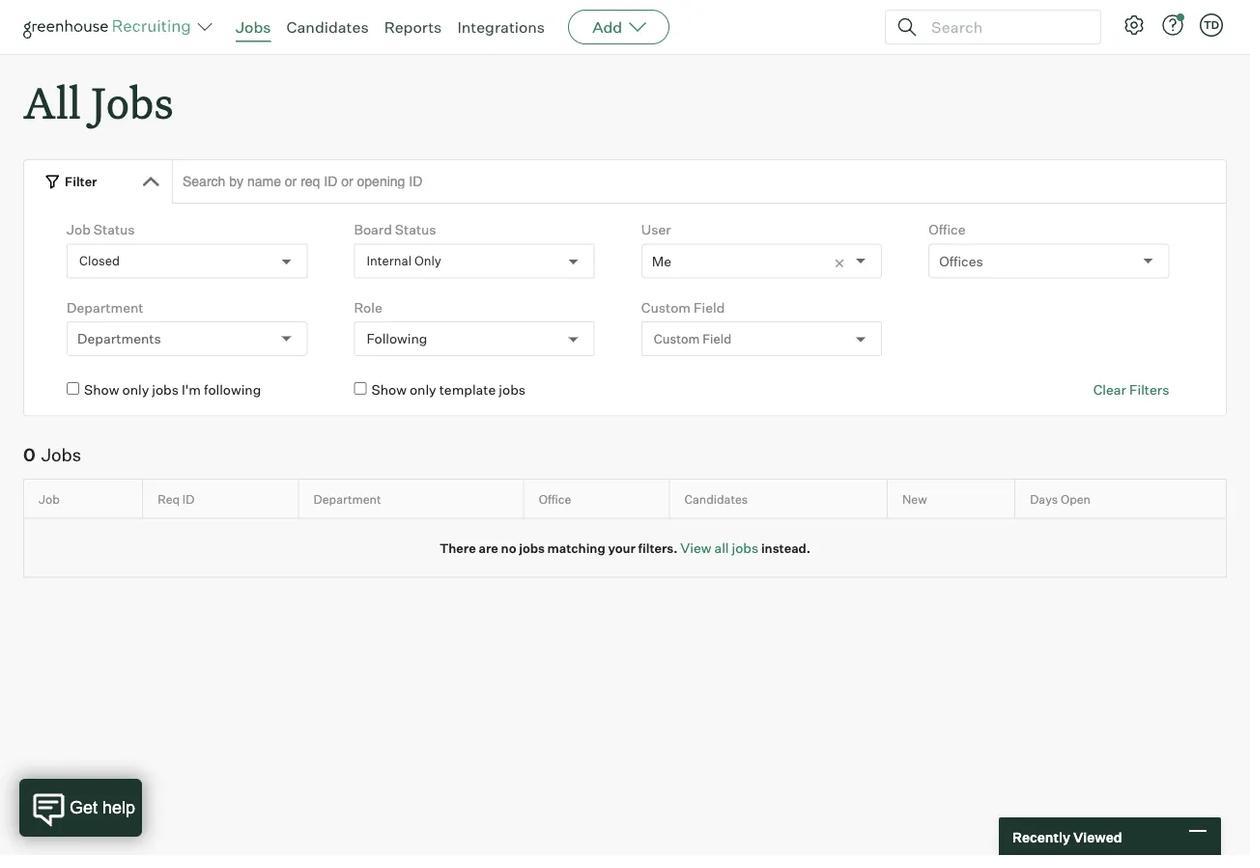 Task type: locate. For each thing, give the bounding box(es) containing it.
0 horizontal spatial department
[[67, 299, 143, 316]]

0 horizontal spatial show
[[84, 382, 119, 399]]

new
[[902, 492, 927, 507]]

add button
[[568, 10, 670, 44]]

status
[[94, 221, 135, 238], [395, 221, 436, 238]]

job down 0 jobs at bottom left
[[39, 492, 60, 507]]

show for show only template jobs
[[371, 382, 407, 399]]

closed
[[79, 254, 120, 269]]

candidates up 'view all jobs' link
[[684, 492, 748, 507]]

req id
[[158, 492, 195, 507]]

Search by name or req ID or opening ID text field
[[172, 160, 1227, 204]]

status for board status
[[395, 221, 436, 238]]

0 horizontal spatial status
[[94, 221, 135, 238]]

candidates right jobs link
[[286, 17, 369, 37]]

office
[[929, 221, 965, 238], [539, 492, 571, 507]]

custom field
[[641, 299, 725, 316], [654, 331, 731, 347]]

status up internal only
[[395, 221, 436, 238]]

0 vertical spatial custom field
[[641, 299, 725, 316]]

greenhouse recruiting image
[[23, 15, 197, 39]]

show only jobs i'm following
[[84, 382, 261, 399]]

job up closed in the left top of the page
[[67, 221, 91, 238]]

show right show only jobs i'm following option
[[84, 382, 119, 399]]

show right show only template jobs checkbox
[[371, 382, 407, 399]]

recently viewed
[[1012, 829, 1122, 846]]

0 vertical spatial candidates
[[286, 17, 369, 37]]

2 status from the left
[[395, 221, 436, 238]]

1 horizontal spatial show
[[371, 382, 407, 399]]

show
[[84, 382, 119, 399], [371, 382, 407, 399]]

role
[[354, 299, 382, 316]]

Search text field
[[926, 13, 1083, 41]]

1 horizontal spatial job
[[67, 221, 91, 238]]

clear value element
[[833, 245, 856, 278]]

internal
[[367, 254, 412, 269]]

1 horizontal spatial office
[[929, 221, 965, 238]]

view
[[680, 540, 711, 557]]

1 only from the left
[[122, 382, 149, 399]]

0 horizontal spatial job
[[39, 492, 60, 507]]

1 vertical spatial department
[[313, 492, 381, 507]]

1 horizontal spatial status
[[395, 221, 436, 238]]

jobs right all
[[732, 540, 758, 557]]

only left template
[[409, 382, 436, 399]]

custom down me
[[654, 331, 700, 347]]

1 show from the left
[[84, 382, 119, 399]]

1 status from the left
[[94, 221, 135, 238]]

0 vertical spatial field
[[694, 299, 725, 316]]

all
[[23, 73, 81, 130]]

field
[[694, 299, 725, 316], [702, 331, 731, 347]]

jobs left candidates link at the top left of page
[[236, 17, 271, 37]]

only for template
[[409, 382, 436, 399]]

td button
[[1200, 14, 1223, 37]]

Show only jobs I'm following checkbox
[[67, 383, 79, 395]]

1 vertical spatial office
[[539, 492, 571, 507]]

custom field down me
[[654, 331, 731, 347]]

1 vertical spatial jobs
[[91, 73, 173, 130]]

jobs right no
[[519, 541, 545, 556]]

viewed
[[1073, 829, 1122, 846]]

internal only
[[367, 254, 441, 269]]

jobs right 0
[[41, 445, 81, 466]]

1 horizontal spatial only
[[409, 382, 436, 399]]

0 vertical spatial department
[[67, 299, 143, 316]]

jobs left "i'm"
[[152, 382, 179, 399]]

Show only template jobs checkbox
[[354, 383, 367, 395]]

2 show from the left
[[371, 382, 407, 399]]

1 vertical spatial job
[[39, 492, 60, 507]]

department
[[67, 299, 143, 316], [313, 492, 381, 507]]

no
[[501, 541, 516, 556]]

1 horizontal spatial department
[[313, 492, 381, 507]]

only down 'departments'
[[122, 382, 149, 399]]

filter
[[65, 174, 97, 189]]

your
[[608, 541, 636, 556]]

job
[[67, 221, 91, 238], [39, 492, 60, 507]]

jobs down greenhouse recruiting image
[[91, 73, 173, 130]]

2 only from the left
[[409, 382, 436, 399]]

1 vertical spatial candidates
[[684, 492, 748, 507]]

clear value image
[[833, 257, 846, 271]]

departments
[[77, 331, 161, 347]]

user
[[641, 221, 671, 238]]

custom down me option
[[641, 299, 691, 316]]

req
[[158, 492, 180, 507]]

0 horizontal spatial jobs
[[41, 445, 81, 466]]

jobs
[[152, 382, 179, 399], [499, 382, 525, 399], [732, 540, 758, 557], [519, 541, 545, 556]]

reports
[[384, 17, 442, 37]]

0 horizontal spatial candidates
[[286, 17, 369, 37]]

jobs
[[236, 17, 271, 37], [91, 73, 173, 130], [41, 445, 81, 466]]

only
[[122, 382, 149, 399], [409, 382, 436, 399]]

custom field down me option
[[641, 299, 725, 316]]

candidates
[[286, 17, 369, 37], [684, 492, 748, 507]]

jobs link
[[236, 17, 271, 37]]

0 vertical spatial jobs
[[236, 17, 271, 37]]

office up matching on the bottom of the page
[[539, 492, 571, 507]]

status for job status
[[94, 221, 135, 238]]

1 horizontal spatial jobs
[[91, 73, 173, 130]]

show for show only jobs i'm following
[[84, 382, 119, 399]]

0 horizontal spatial only
[[122, 382, 149, 399]]

jobs inside there are no jobs matching your filters. view all jobs instead.
[[519, 541, 545, 556]]

0
[[23, 445, 35, 466]]

only for jobs
[[122, 382, 149, 399]]

0 vertical spatial office
[[929, 221, 965, 238]]

1 vertical spatial custom
[[654, 331, 700, 347]]

clear filters
[[1093, 382, 1169, 399]]

office up offices
[[929, 221, 965, 238]]

2 vertical spatial jobs
[[41, 445, 81, 466]]

recently
[[1012, 829, 1070, 846]]

0 vertical spatial job
[[67, 221, 91, 238]]

status up closed in the left top of the page
[[94, 221, 135, 238]]

custom
[[641, 299, 691, 316], [654, 331, 700, 347]]

view all jobs link
[[680, 540, 758, 557]]



Task type: describe. For each thing, give the bounding box(es) containing it.
0 horizontal spatial office
[[539, 492, 571, 507]]

filters.
[[638, 541, 678, 556]]

integrations link
[[457, 17, 545, 37]]

there
[[439, 541, 476, 556]]

board status
[[354, 221, 436, 238]]

jobs right template
[[499, 382, 525, 399]]

days
[[1030, 492, 1058, 507]]

following
[[367, 331, 427, 348]]

me option
[[652, 253, 671, 270]]

only
[[414, 254, 441, 269]]

open
[[1061, 492, 1091, 507]]

job for job
[[39, 492, 60, 507]]

candidates link
[[286, 17, 369, 37]]

td button
[[1196, 10, 1227, 41]]

offices
[[939, 253, 983, 270]]

i'm
[[182, 382, 201, 399]]

reports link
[[384, 17, 442, 37]]

1 vertical spatial custom field
[[654, 331, 731, 347]]

job for job status
[[67, 221, 91, 238]]

configure image
[[1122, 14, 1146, 37]]

integrations
[[457, 17, 545, 37]]

1 horizontal spatial candidates
[[684, 492, 748, 507]]

template
[[439, 382, 496, 399]]

id
[[182, 492, 195, 507]]

add
[[592, 17, 622, 37]]

2 horizontal spatial jobs
[[236, 17, 271, 37]]

matching
[[547, 541, 605, 556]]

days open
[[1030, 492, 1091, 507]]

following
[[204, 382, 261, 399]]

td
[[1204, 18, 1219, 31]]

clear filters link
[[1093, 381, 1169, 400]]

board
[[354, 221, 392, 238]]

1 vertical spatial field
[[702, 331, 731, 347]]

jobs for 0 jobs
[[41, 445, 81, 466]]

0 jobs
[[23, 445, 81, 466]]

there are no jobs matching your filters. view all jobs instead.
[[439, 540, 811, 557]]

filters
[[1129, 382, 1169, 399]]

me
[[652, 253, 671, 270]]

instead.
[[761, 541, 811, 556]]

job status
[[67, 221, 135, 238]]

clear
[[1093, 382, 1126, 399]]

all
[[714, 540, 729, 557]]

0 vertical spatial custom
[[641, 299, 691, 316]]

are
[[479, 541, 498, 556]]

show only template jobs
[[371, 382, 525, 399]]

all jobs
[[23, 73, 173, 130]]

jobs for all jobs
[[91, 73, 173, 130]]



Task type: vqa. For each thing, say whether or not it's contained in the screenshot.


